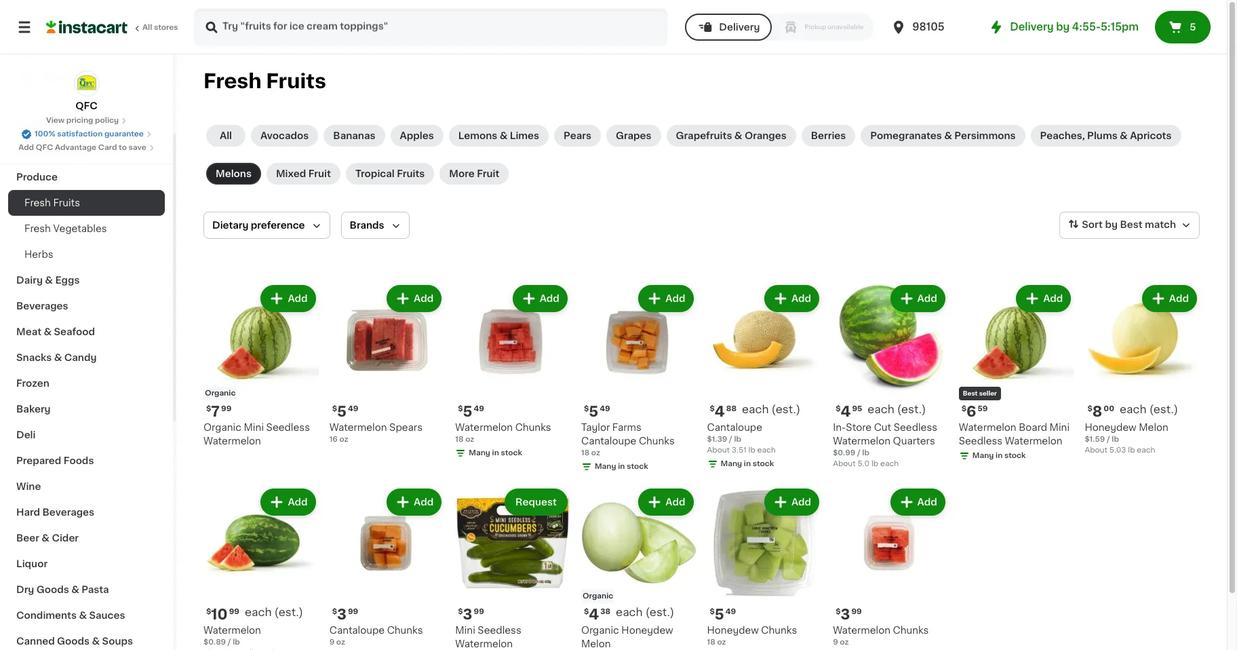 Task type: locate. For each thing, give the bounding box(es) containing it.
4 left 38
[[589, 608, 599, 622]]

dairy & eggs
[[16, 276, 80, 285]]

$ inside $ 6 59
[[962, 405, 967, 412]]

1 horizontal spatial fresh fruits
[[204, 71, 326, 91]]

$8.00 each (estimated) element
[[1085, 403, 1201, 421]]

& left soups
[[92, 637, 100, 646]]

1 horizontal spatial honeydew
[[708, 626, 759, 635]]

bananas link
[[324, 125, 385, 147]]

2 vertical spatial 18
[[708, 639, 716, 646]]

1 vertical spatial goods
[[57, 637, 90, 646]]

fresh
[[204, 71, 262, 91], [24, 198, 51, 208], [24, 224, 51, 233]]

fruits up fresh vegetables
[[53, 198, 80, 208]]

2 vertical spatial fruits
[[53, 198, 80, 208]]

cantaloupe inside cantaloupe chunks 9 oz
[[330, 626, 385, 635]]

& for persimmons
[[945, 131, 953, 140]]

$ up the in-
[[836, 405, 841, 412]]

3 up watermelon chunks 9 oz
[[841, 608, 851, 622]]

(est.) for $ 4 38
[[646, 607, 675, 618]]

seller
[[980, 390, 998, 396]]

each (est.) for $ 4 95
[[868, 404, 927, 414]]

98105
[[913, 22, 945, 32]]

stock inside product "group"
[[1005, 452, 1027, 459]]

oz inside watermelon chunks 9 oz
[[840, 639, 849, 646]]

(est.) up quarters on the bottom right
[[898, 404, 927, 414]]

qfc down 100%
[[36, 144, 53, 151]]

stock down watermelon board mini seedless watermelon
[[1005, 452, 1027, 459]]

$ left "59"
[[962, 405, 967, 412]]

/ right '$1.59'
[[1108, 435, 1111, 443]]

0 horizontal spatial delivery
[[720, 22, 760, 32]]

card
[[98, 144, 117, 151]]

& left eggs
[[45, 276, 53, 285]]

chunks inside cantaloupe chunks 9 oz
[[387, 626, 423, 635]]

0 vertical spatial cantaloupe
[[708, 423, 763, 432]]

4 left 95
[[841, 404, 851, 418]]

(est.) inside '$4.88 each (estimated)' element
[[772, 404, 801, 414]]

more fruit
[[450, 169, 500, 178]]

0 horizontal spatial 3
[[337, 608, 347, 622]]

0 horizontal spatial qfc
[[36, 144, 53, 151]]

chunks inside taylor farms cantaloupe chunks 18 oz
[[639, 436, 675, 446]]

watermelon spears 16 oz
[[330, 423, 423, 443]]

1 horizontal spatial best
[[1121, 220, 1143, 230]]

bakery
[[16, 405, 51, 414]]

(est.) inside $10.99 each (estimated) element
[[275, 607, 303, 618]]

49 up the watermelon spears 16 oz
[[348, 405, 359, 412]]

(est.) for $ 8 00
[[1150, 404, 1179, 414]]

(est.) inside $8.00 each (estimated) element
[[1150, 404, 1179, 414]]

many in stock
[[469, 449, 523, 457], [973, 452, 1027, 459], [721, 460, 775, 467], [595, 463, 649, 470]]

$4.38 each (estimated) element
[[582, 606, 697, 624]]

stock down watermelon chunks 18 oz
[[501, 449, 523, 457]]

9
[[330, 639, 335, 646], [834, 639, 839, 646]]

by right sort at the top right of page
[[1106, 220, 1118, 230]]

18 inside taylor farms cantaloupe chunks 18 oz
[[582, 449, 590, 457]]

99 for cantaloupe chunks
[[348, 608, 358, 616]]

chunks for honeydew chunks
[[762, 626, 798, 635]]

fresh fruits inside the fresh fruits link
[[24, 198, 80, 208]]

seedless inside watermelon board mini seedless watermelon
[[960, 436, 1003, 446]]

buy it again link
[[8, 37, 165, 64]]

each inside honeydew melon $1.59 / lb about 5.03 lb each
[[1138, 446, 1156, 454]]

& left oranges
[[735, 131, 743, 140]]

beverages down dairy & eggs
[[16, 301, 68, 311]]

each (est.) for $ 8 00
[[1121, 404, 1179, 414]]

$ 5 49 up taylor
[[584, 404, 611, 418]]

$4.88 each (estimated) element
[[708, 403, 823, 421]]

(est.) up cantaloupe $1.39 / lb about 3.51 lb each on the bottom
[[772, 404, 801, 414]]

pomegranates & persimmons
[[871, 131, 1016, 140]]

organic down $ 4 38
[[582, 626, 619, 635]]

herbs
[[24, 250, 53, 259]]

& for oranges
[[735, 131, 743, 140]]

delivery by 4:55-5:15pm
[[1011, 22, 1140, 32]]

watermelon $0.89 / lb
[[204, 626, 261, 646]]

1 fruit from the left
[[309, 169, 331, 178]]

seedless inside 'mini seedless watermelon'
[[478, 626, 522, 635]]

1 horizontal spatial 4
[[715, 404, 725, 418]]

0 horizontal spatial by
[[1057, 22, 1070, 32]]

each (est.) for $ 10 99
[[245, 607, 303, 618]]

& right meat
[[44, 327, 52, 337]]

oz inside the watermelon spears 16 oz
[[340, 435, 349, 443]]

& for candy
[[54, 353, 62, 362]]

0 vertical spatial best
[[1121, 220, 1143, 230]]

0 horizontal spatial fruit
[[309, 169, 331, 178]]

fresh for the fresh fruits link
[[24, 198, 51, 208]]

2 vertical spatial cantaloupe
[[330, 626, 385, 635]]

$ left 38
[[584, 608, 589, 616]]

many in stock down 3.51
[[721, 460, 775, 467]]

3 $ 3 99 from the left
[[836, 608, 862, 622]]

$ 5 49 up the "16"
[[332, 404, 359, 418]]

1 horizontal spatial $ 3 99
[[458, 608, 484, 622]]

each (est.) inside $8.00 each (estimated) element
[[1121, 404, 1179, 414]]

oz inside watermelon chunks 18 oz
[[466, 435, 475, 443]]

1 horizontal spatial about
[[834, 460, 856, 467]]

2 horizontal spatial $ 3 99
[[836, 608, 862, 622]]

add qfc advantage card to save link
[[18, 143, 155, 153]]

$ left 00
[[1088, 405, 1093, 412]]

3
[[337, 608, 347, 622], [463, 608, 473, 622], [841, 608, 851, 622]]

each (est.) up honeydew melon $1.59 / lb about 5.03 lb each
[[1121, 404, 1179, 414]]

in down watermelon board mini seedless watermelon
[[996, 452, 1003, 459]]

about down the $1.39
[[708, 446, 730, 454]]

sort by
[[1083, 220, 1118, 230]]

organic down $ 7 99 on the left of the page
[[204, 423, 242, 432]]

cantaloupe inside taylor farms cantaloupe chunks 18 oz
[[582, 436, 637, 446]]

each (est.) inside '$4.88 each (estimated)' element
[[743, 404, 801, 414]]

18 for watermelon
[[456, 435, 464, 443]]

mini
[[244, 423, 264, 432], [1050, 423, 1070, 432], [456, 626, 476, 635]]

chunks inside watermelon chunks 9 oz
[[894, 626, 929, 635]]

49 for honeydew chunks
[[726, 608, 737, 616]]

bananas
[[333, 131, 376, 140]]

each (est.) right 88
[[743, 404, 801, 414]]

1 vertical spatial fresh fruits
[[24, 198, 80, 208]]

each up cut on the right bottom
[[868, 404, 895, 414]]

18 inside watermelon chunks 18 oz
[[456, 435, 464, 443]]

4 for cantaloupe
[[715, 404, 725, 418]]

all for all stores
[[143, 24, 152, 31]]

apples
[[400, 131, 434, 140]]

5
[[1191, 22, 1197, 32], [337, 404, 347, 418], [463, 404, 473, 418], [589, 404, 599, 418], [715, 608, 725, 622]]

watermelon inside in-store cut seedless watermelon quarters $0.99 / lb about 5.0 lb each
[[834, 436, 891, 446]]

each (est.) inside $4.38 each (estimated) element
[[616, 607, 675, 618]]

qfc logo image
[[74, 71, 99, 96]]

delivery inside delivery by 4:55-5:15pm link
[[1011, 22, 1054, 32]]

49
[[348, 405, 359, 412], [474, 405, 485, 412], [600, 405, 611, 412], [726, 608, 737, 616]]

organic inside organic mini seedless watermelon
[[204, 423, 242, 432]]

best left seller
[[964, 390, 978, 396]]

cantaloupe chunks 9 oz
[[330, 626, 423, 646]]

$ up 'mini seedless watermelon'
[[458, 608, 463, 616]]

1 horizontal spatial fruit
[[477, 169, 500, 178]]

1 vertical spatial cantaloupe
[[582, 436, 637, 446]]

None search field
[[194, 8, 668, 46]]

product group
[[204, 282, 319, 448], [330, 282, 445, 445], [456, 282, 571, 461], [582, 282, 697, 475], [708, 282, 823, 472], [834, 282, 949, 469], [960, 282, 1075, 464], [1085, 282, 1201, 456], [204, 486, 319, 650], [330, 486, 445, 648], [456, 486, 571, 650], [582, 486, 697, 650], [708, 486, 823, 648], [834, 486, 949, 648]]

many down taylor farms cantaloupe chunks 18 oz
[[595, 463, 617, 470]]

1 horizontal spatial melon
[[1140, 423, 1169, 432]]

fresh up herbs
[[24, 224, 51, 233]]

18
[[456, 435, 464, 443], [582, 449, 590, 457], [708, 639, 716, 646]]

2 horizontal spatial cantaloupe
[[708, 423, 763, 432]]

each right 5.0
[[881, 460, 899, 467]]

99 up 'mini seedless watermelon'
[[474, 608, 484, 616]]

5 for taylor farms cantaloupe chunks
[[589, 404, 599, 418]]

melons link
[[206, 163, 261, 185]]

1 horizontal spatial 18
[[582, 449, 590, 457]]

99 for mini seedless watermelon
[[474, 608, 484, 616]]

1 vertical spatial fresh
[[24, 198, 51, 208]]

9 inside cantaloupe chunks 9 oz
[[330, 639, 335, 646]]

qfc up view pricing policy link at the top of the page
[[76, 101, 98, 111]]

2 horizontal spatial mini
[[1050, 423, 1070, 432]]

18 for honeydew
[[708, 639, 716, 646]]

0 horizontal spatial 18
[[456, 435, 464, 443]]

$ 5 49 for watermelon spears
[[332, 404, 359, 418]]

taylor
[[582, 423, 610, 432]]

cantaloupe inside cantaloupe $1.39 / lb about 3.51 lb each
[[708, 423, 763, 432]]

melon inside honeydew melon $1.59 / lb about 5.03 lb each
[[1140, 423, 1169, 432]]

0 horizontal spatial best
[[964, 390, 978, 396]]

product group containing 10
[[204, 486, 319, 650]]

fresh down produce
[[24, 198, 51, 208]]

0 vertical spatial goods
[[36, 585, 69, 595]]

each right the 5.03
[[1138, 446, 1156, 454]]

0 horizontal spatial fruits
[[53, 198, 80, 208]]

0 horizontal spatial all
[[143, 24, 152, 31]]

$ 3 99 for cantaloupe chunks
[[332, 608, 358, 622]]

3 up 'mini seedless watermelon'
[[463, 608, 473, 622]]

policy
[[95, 117, 119, 124]]

organic
[[205, 389, 236, 397], [204, 423, 242, 432], [583, 593, 614, 600], [582, 626, 619, 635]]

goods down condiments & sauces at left bottom
[[57, 637, 90, 646]]

0 vertical spatial fresh fruits
[[204, 71, 326, 91]]

bakery link
[[8, 396, 165, 422]]

meat
[[16, 327, 41, 337]]

0 horizontal spatial mini
[[244, 423, 264, 432]]

49 up honeydew chunks 18 oz
[[726, 608, 737, 616]]

view
[[46, 117, 65, 124]]

$ up cantaloupe chunks 9 oz
[[332, 608, 337, 616]]

$ 4 95
[[836, 404, 863, 418]]

1 horizontal spatial by
[[1106, 220, 1118, 230]]

pasta
[[82, 585, 109, 595]]

1 9 from the left
[[330, 639, 335, 646]]

watermelon chunks 9 oz
[[834, 626, 929, 646]]

49 up watermelon chunks 18 oz
[[474, 405, 485, 412]]

1 vertical spatial by
[[1106, 220, 1118, 230]]

/ right $0.89
[[228, 639, 231, 646]]

1 horizontal spatial 9
[[834, 639, 839, 646]]

by left 4:55-
[[1057, 22, 1070, 32]]

0 horizontal spatial 9
[[330, 639, 335, 646]]

by for delivery
[[1057, 22, 1070, 32]]

watermelon inside organic mini seedless watermelon
[[204, 436, 261, 446]]

watermelon inside the watermelon spears 16 oz
[[330, 423, 387, 432]]

1 horizontal spatial mini
[[456, 626, 476, 635]]

99 inside $ 7 99
[[221, 405, 232, 412]]

chunks for cantaloupe chunks
[[387, 626, 423, 635]]

2 horizontal spatial 3
[[841, 608, 851, 622]]

1 horizontal spatial qfc
[[76, 101, 98, 111]]

0 horizontal spatial honeydew
[[622, 626, 674, 635]]

& right beer
[[42, 533, 50, 543]]

delivery for delivery by 4:55-5:15pm
[[1011, 22, 1054, 32]]

fruit for more fruit
[[477, 169, 500, 178]]

$0.99
[[834, 449, 856, 457]]

add button
[[262, 286, 315, 311], [388, 286, 441, 311], [514, 286, 567, 311], [640, 286, 693, 311], [766, 286, 819, 311], [892, 286, 945, 311], [1018, 286, 1071, 311], [1144, 286, 1197, 311], [262, 490, 315, 514], [388, 490, 441, 514], [640, 490, 693, 514], [766, 490, 819, 514], [892, 490, 945, 514]]

99 right 7
[[221, 405, 232, 412]]

delivery inside delivery button
[[720, 22, 760, 32]]

5 inside "button"
[[1191, 22, 1197, 32]]

all left stores
[[143, 24, 152, 31]]

about inside honeydew melon $1.59 / lb about 5.03 lb each
[[1085, 446, 1108, 454]]

each inside in-store cut seedless watermelon quarters $0.99 / lb about 5.0 lb each
[[881, 460, 899, 467]]

99 for organic mini seedless watermelon
[[221, 405, 232, 412]]

oz inside honeydew chunks 18 oz
[[718, 639, 727, 646]]

3 for mini seedless watermelon
[[463, 608, 473, 622]]

in-
[[834, 423, 847, 432]]

hard
[[16, 508, 40, 517]]

2 fruit from the left
[[477, 169, 500, 178]]

0 horizontal spatial about
[[708, 446, 730, 454]]

many in stock down watermelon chunks 18 oz
[[469, 449, 523, 457]]

0 vertical spatial fruits
[[266, 71, 326, 91]]

by inside field
[[1106, 220, 1118, 230]]

again
[[69, 45, 95, 55]]

$4.95 each (estimated) element
[[834, 403, 949, 421]]

watermelon
[[330, 423, 387, 432], [456, 423, 513, 432], [960, 423, 1017, 432], [204, 436, 261, 446], [834, 436, 891, 446], [1006, 436, 1063, 446], [204, 626, 261, 635], [834, 626, 891, 635], [456, 639, 513, 649]]

$ 3 99 up watermelon chunks 9 oz
[[836, 608, 862, 622]]

fruit right more
[[477, 169, 500, 178]]

0 vertical spatial by
[[1057, 22, 1070, 32]]

all for all
[[220, 131, 232, 140]]

$ 5 49 for taylor farms cantaloupe chunks
[[584, 404, 611, 418]]

condiments
[[16, 611, 77, 620]]

2 horizontal spatial about
[[1085, 446, 1108, 454]]

each up watermelon $0.89 / lb
[[245, 607, 272, 618]]

1 3 from the left
[[337, 608, 347, 622]]

each right 3.51
[[758, 446, 776, 454]]

2 $ 3 99 from the left
[[458, 608, 484, 622]]

mini inside organic mini seedless watermelon
[[244, 423, 264, 432]]

deli
[[16, 430, 36, 440]]

18 inside honeydew chunks 18 oz
[[708, 639, 716, 646]]

each (est.) up cut on the right bottom
[[868, 404, 927, 414]]

1 horizontal spatial all
[[220, 131, 232, 140]]

& left persimmons
[[945, 131, 953, 140]]

honeydew inside honeydew chunks 18 oz
[[708, 626, 759, 635]]

best for best match
[[1121, 220, 1143, 230]]

honeydew inside honeydew melon $1.59 / lb about 5.03 lb each
[[1085, 423, 1137, 432]]

99 up watermelon chunks 9 oz
[[852, 608, 862, 616]]

(est.) for $ 4 88
[[772, 404, 801, 414]]

/ right the $1.39
[[730, 435, 733, 443]]

instacart logo image
[[46, 19, 128, 35]]

all inside the all link
[[220, 131, 232, 140]]

(est.) up honeydew melon $1.59 / lb about 5.03 lb each
[[1150, 404, 1179, 414]]

$ inside $ 4 38
[[584, 608, 589, 616]]

goods for canned
[[57, 637, 90, 646]]

berries link
[[802, 125, 856, 147]]

dry goods & pasta
[[16, 585, 109, 595]]

melon down $8.00 each (estimated) element in the bottom right of the page
[[1140, 423, 1169, 432]]

apples link
[[391, 125, 444, 147]]

fruits up avocados
[[266, 71, 326, 91]]

grapefruits & oranges
[[676, 131, 787, 140]]

1 horizontal spatial fruits
[[266, 71, 326, 91]]

each (est.) inside $10.99 each (estimated) element
[[245, 607, 303, 618]]

each (est.) inside $4.95 each (estimated) element
[[868, 404, 927, 414]]

all up melons
[[220, 131, 232, 140]]

/ inside watermelon $0.89 / lb
[[228, 639, 231, 646]]

about inside in-store cut seedless watermelon quarters $0.99 / lb about 5.0 lb each
[[834, 460, 856, 467]]

$ up $0.89
[[206, 608, 211, 616]]

lb
[[735, 435, 742, 443], [1113, 435, 1120, 443], [749, 446, 756, 454], [1129, 446, 1136, 454], [863, 449, 870, 457], [872, 460, 879, 467], [233, 639, 240, 646]]

eggs
[[55, 276, 80, 285]]

1 vertical spatial best
[[964, 390, 978, 396]]

each (est.) for $ 4 38
[[616, 607, 675, 618]]

mini inside 'mini seedless watermelon'
[[456, 626, 476, 635]]

Search field
[[195, 10, 667, 45]]

1 vertical spatial melon
[[582, 639, 611, 649]]

chunks inside honeydew chunks 18 oz
[[762, 626, 798, 635]]

$1.39
[[708, 435, 728, 443]]

0 horizontal spatial $ 3 99
[[332, 608, 358, 622]]

it
[[60, 45, 66, 55]]

1 horizontal spatial cantaloupe
[[582, 436, 637, 446]]

& for cider
[[42, 533, 50, 543]]

mini inside watermelon board mini seedless watermelon
[[1050, 423, 1070, 432]]

0 vertical spatial qfc
[[76, 101, 98, 111]]

hard beverages
[[16, 508, 94, 517]]

tropical
[[356, 169, 395, 178]]

cantaloupe for chunks
[[330, 626, 385, 635]]

pomegranates & persimmons link
[[861, 125, 1026, 147]]

& for eggs
[[45, 276, 53, 285]]

$ 5 49 up watermelon chunks 18 oz
[[458, 404, 485, 418]]

&
[[500, 131, 508, 140], [735, 131, 743, 140], [945, 131, 953, 140], [1121, 131, 1129, 140], [45, 276, 53, 285], [44, 327, 52, 337], [54, 353, 62, 362], [42, 533, 50, 543], [71, 585, 79, 595], [79, 611, 87, 620], [92, 637, 100, 646]]

0 vertical spatial melon
[[1140, 423, 1169, 432]]

add
[[18, 144, 34, 151], [288, 294, 308, 303], [414, 294, 434, 303], [540, 294, 560, 303], [666, 294, 686, 303], [792, 294, 812, 303], [918, 294, 938, 303], [1044, 294, 1064, 303], [1170, 294, 1190, 303], [288, 497, 308, 507], [414, 497, 434, 507], [666, 497, 686, 507], [792, 497, 812, 507], [918, 497, 938, 507]]

organic inside the organic honeydew melon
[[582, 626, 619, 635]]

best for best seller
[[964, 390, 978, 396]]

cantaloupe $1.39 / lb about 3.51 lb each
[[708, 423, 776, 454]]

9 inside watermelon chunks 9 oz
[[834, 639, 839, 646]]

2 3 from the left
[[463, 608, 473, 622]]

each (est.) up watermelon $0.89 / lb
[[245, 607, 303, 618]]

1 vertical spatial fruits
[[397, 169, 425, 178]]

oz inside cantaloupe chunks 9 oz
[[337, 639, 345, 646]]

& left candy
[[54, 353, 62, 362]]

49 for watermelon spears
[[348, 405, 359, 412]]

grapes link
[[607, 125, 661, 147]]

0 horizontal spatial fresh fruits
[[24, 198, 80, 208]]

best inside product "group"
[[964, 390, 978, 396]]

$ up organic mini seedless watermelon
[[206, 405, 211, 412]]

fresh fruits
[[204, 71, 326, 91], [24, 198, 80, 208]]

melon down $ 4 38
[[582, 639, 611, 649]]

100%
[[35, 130, 55, 138]]

& left pasta
[[71, 585, 79, 595]]

all inside all stores link
[[143, 24, 152, 31]]

3 up cantaloupe chunks 9 oz
[[337, 608, 347, 622]]

2 vertical spatial fresh
[[24, 224, 51, 233]]

0 horizontal spatial cantaloupe
[[330, 626, 385, 635]]

(est.) for $ 4 95
[[898, 404, 927, 414]]

produce link
[[8, 164, 165, 190]]

0 horizontal spatial 4
[[589, 608, 599, 622]]

1 vertical spatial all
[[220, 131, 232, 140]]

cantaloupe for $1.39
[[708, 423, 763, 432]]

/ inside in-store cut seedless watermelon quarters $0.99 / lb about 5.0 lb each
[[858, 449, 861, 457]]

each (est.)
[[743, 404, 801, 414], [868, 404, 927, 414], [1121, 404, 1179, 414], [245, 607, 303, 618], [616, 607, 675, 618]]

& for limes
[[500, 131, 508, 140]]

99 right 10
[[229, 608, 240, 616]]

0 vertical spatial all
[[143, 24, 152, 31]]

2 horizontal spatial honeydew
[[1085, 423, 1137, 432]]

2 horizontal spatial 4
[[841, 404, 851, 418]]

fresh up the all link
[[204, 71, 262, 91]]

melon inside the organic honeydew melon
[[582, 639, 611, 649]]

about down '$1.59'
[[1085, 446, 1108, 454]]

best inside field
[[1121, 220, 1143, 230]]

1 horizontal spatial 3
[[463, 608, 473, 622]]

2 horizontal spatial 18
[[708, 639, 716, 646]]

$ 5 49 up honeydew chunks 18 oz
[[710, 608, 737, 622]]

$ 5 49
[[332, 404, 359, 418], [458, 404, 485, 418], [584, 404, 611, 418], [710, 608, 737, 622]]

49 up taylor
[[600, 405, 611, 412]]

$ 3 99 for watermelon chunks
[[836, 608, 862, 622]]

(est.) inside $4.95 each (estimated) element
[[898, 404, 927, 414]]

beverages up cider
[[42, 508, 94, 517]]

plums
[[1088, 131, 1118, 140]]

1 vertical spatial 18
[[582, 449, 590, 457]]

10
[[211, 608, 228, 622]]

by
[[1057, 22, 1070, 32], [1106, 220, 1118, 230]]

/ inside cantaloupe $1.39 / lb about 3.51 lb each
[[730, 435, 733, 443]]

produce
[[16, 172, 58, 182]]

2 9 from the left
[[834, 639, 839, 646]]

3 3 from the left
[[841, 608, 851, 622]]

1 horizontal spatial delivery
[[1011, 22, 1054, 32]]

(est.) inside $4.38 each (estimated) element
[[646, 607, 675, 618]]

0 horizontal spatial melon
[[582, 639, 611, 649]]

foods
[[64, 456, 94, 466]]

view pricing policy link
[[46, 115, 127, 126]]

best left match
[[1121, 220, 1143, 230]]

organic up 38
[[583, 593, 614, 600]]

$ up taylor
[[584, 405, 589, 412]]

in inside product "group"
[[996, 452, 1003, 459]]

0 vertical spatial 18
[[456, 435, 464, 443]]

grapefruits & oranges link
[[667, 125, 797, 147]]

1 $ 3 99 from the left
[[332, 608, 358, 622]]

$ left 88
[[710, 405, 715, 412]]

fresh fruits up fresh vegetables
[[24, 198, 80, 208]]



Task type: describe. For each thing, give the bounding box(es) containing it.
in down watermelon chunks 18 oz
[[492, 449, 499, 457]]

$10.99 each (estimated) element
[[204, 606, 319, 624]]

organic honeydew melon
[[582, 626, 674, 649]]

quarters
[[894, 436, 936, 446]]

$ 5 49 for watermelon chunks
[[458, 404, 485, 418]]

recipes link
[[8, 113, 165, 138]]

many down watermelon chunks 18 oz
[[469, 449, 491, 457]]

oz for cantaloupe chunks
[[337, 639, 345, 646]]

avocados
[[261, 131, 309, 140]]

beverages link
[[8, 293, 165, 319]]

oz for watermelon spears
[[340, 435, 349, 443]]

chunks inside watermelon chunks 18 oz
[[516, 423, 552, 432]]

9 for cantaloupe
[[330, 639, 335, 646]]

to
[[119, 144, 127, 151]]

store
[[847, 423, 872, 432]]

brands button
[[341, 212, 410, 239]]

3 for watermelon chunks
[[841, 608, 851, 622]]

many in stock down taylor farms cantaloupe chunks 18 oz
[[595, 463, 649, 470]]

prepared foods link
[[8, 448, 165, 474]]

$ inside $ 7 99
[[206, 405, 211, 412]]

beer & cider
[[16, 533, 79, 543]]

many down 3.51
[[721, 460, 743, 467]]

seedless inside organic mini seedless watermelon
[[266, 423, 310, 432]]

snacks & candy link
[[8, 345, 165, 371]]

seafood
[[54, 327, 95, 337]]

9 for watermelon
[[834, 639, 839, 646]]

request button
[[506, 490, 567, 514]]

frozen
[[16, 379, 49, 388]]

honeydew for melon
[[1085, 423, 1137, 432]]

condiments & sauces link
[[8, 603, 165, 628]]

fresh for fresh vegetables link
[[24, 224, 51, 233]]

cut
[[875, 423, 892, 432]]

best match
[[1121, 220, 1177, 230]]

49 for taylor farms cantaloupe chunks
[[600, 405, 611, 412]]

frozen link
[[8, 371, 165, 396]]

16
[[330, 435, 338, 443]]

stock down cantaloupe $1.39 / lb about 3.51 lb each on the bottom
[[753, 460, 775, 467]]

each right 00
[[1121, 404, 1147, 414]]

5:15pm
[[1102, 22, 1140, 32]]

each inside cantaloupe $1.39 / lb about 3.51 lb each
[[758, 446, 776, 454]]

$1.59
[[1085, 435, 1106, 443]]

$ up the "16"
[[332, 405, 337, 412]]

lb right the 5.03
[[1129, 446, 1136, 454]]

product group containing 8
[[1085, 282, 1201, 456]]

$ inside $ 4 95
[[836, 405, 841, 412]]

fresh vegetables
[[24, 224, 107, 233]]

mixed
[[276, 169, 306, 178]]

request
[[516, 497, 557, 507]]

apricots
[[1131, 131, 1172, 140]]

add inside add qfc advantage card to save link
[[18, 144, 34, 151]]

5 for watermelon chunks
[[463, 404, 473, 418]]

save
[[129, 144, 146, 151]]

59
[[978, 405, 988, 412]]

watermelon inside watermelon chunks 18 oz
[[456, 423, 513, 432]]

3.51
[[732, 446, 747, 454]]

product group containing 6
[[960, 282, 1075, 464]]

add qfc advantage card to save
[[18, 144, 146, 151]]

tropical fruits
[[356, 169, 425, 178]]

$ inside $ 4 88
[[710, 405, 715, 412]]

95
[[853, 405, 863, 412]]

1 vertical spatial qfc
[[36, 144, 53, 151]]

spears
[[390, 423, 423, 432]]

peaches,
[[1041, 131, 1086, 140]]

condiments & sauces
[[16, 611, 125, 620]]

lemons & limes link
[[449, 125, 549, 147]]

& for seafood
[[44, 327, 52, 337]]

more fruit link
[[440, 163, 509, 185]]

pomegranates
[[871, 131, 943, 140]]

limes
[[510, 131, 540, 140]]

lemons
[[459, 131, 498, 140]]

prepared
[[16, 456, 61, 466]]

many in stock down watermelon board mini seedless watermelon
[[973, 452, 1027, 459]]

honeydew for chunks
[[708, 626, 759, 635]]

watermelon board mini seedless watermelon
[[960, 423, 1070, 446]]

delivery for delivery
[[720, 22, 760, 32]]

in down 3.51
[[744, 460, 751, 467]]

stores
[[154, 24, 178, 31]]

thanksgiving link
[[8, 138, 165, 164]]

liquor link
[[8, 551, 165, 577]]

5 for watermelon spears
[[337, 404, 347, 418]]

$ 8 00
[[1088, 404, 1115, 418]]

brands
[[350, 221, 385, 230]]

100% satisfaction guarantee button
[[21, 126, 152, 140]]

honeydew inside the organic honeydew melon
[[622, 626, 674, 635]]

service type group
[[686, 14, 875, 41]]

$ 3 99 for mini seedless watermelon
[[458, 608, 484, 622]]

many down watermelon board mini seedless watermelon
[[973, 452, 995, 459]]

watermelon inside watermelon chunks 9 oz
[[834, 626, 891, 635]]

candy
[[64, 353, 97, 362]]

goods for dry
[[36, 585, 69, 595]]

$ up honeydew chunks 18 oz
[[710, 608, 715, 616]]

product group containing 7
[[204, 282, 319, 448]]

oranges
[[745, 131, 787, 140]]

4 for in-store cut seedless watermelon quarters
[[841, 404, 851, 418]]

100% satisfaction guarantee
[[35, 130, 144, 138]]

delivery button
[[686, 14, 773, 41]]

buy
[[38, 45, 57, 55]]

(est.) for $ 10 99
[[275, 607, 303, 618]]

/ inside honeydew melon $1.59 / lb about 5.03 lb each
[[1108, 435, 1111, 443]]

herbs link
[[8, 242, 165, 267]]

oz inside taylor farms cantaloupe chunks 18 oz
[[592, 449, 601, 457]]

99 for watermelon chunks
[[852, 608, 862, 616]]

$ inside $ 8 00
[[1088, 405, 1093, 412]]

4 for organic honeydew melon
[[589, 608, 599, 622]]

each right 38
[[616, 607, 643, 618]]

deli link
[[8, 422, 165, 448]]

dry
[[16, 585, 34, 595]]

wine link
[[8, 474, 165, 500]]

cider
[[52, 533, 79, 543]]

peaches, plums & apricots link
[[1031, 125, 1182, 147]]

3 for cantaloupe chunks
[[337, 608, 347, 622]]

each (est.) for $ 4 88
[[743, 404, 801, 414]]

5.0
[[858, 460, 870, 467]]

$ up watermelon chunks 9 oz
[[836, 608, 841, 616]]

stock down taylor farms cantaloupe chunks 18 oz
[[627, 463, 649, 470]]

in-store cut seedless watermelon quarters $0.99 / lb about 5.0 lb each
[[834, 423, 938, 467]]

seedless inside in-store cut seedless watermelon quarters $0.99 / lb about 5.0 lb each
[[894, 423, 938, 432]]

0 vertical spatial beverages
[[16, 301, 68, 311]]

1 vertical spatial beverages
[[42, 508, 94, 517]]

sort
[[1083, 220, 1104, 230]]

5 for honeydew chunks
[[715, 608, 725, 622]]

watermelon inside 'mini seedless watermelon'
[[456, 639, 513, 649]]

lb right 3.51
[[749, 446, 756, 454]]

satisfaction
[[57, 130, 103, 138]]

board
[[1020, 423, 1048, 432]]

peaches, plums & apricots
[[1041, 131, 1172, 140]]

grapefruits
[[676, 131, 733, 140]]

chunks for watermelon chunks
[[894, 626, 929, 635]]

in down taylor farms cantaloupe chunks 18 oz
[[618, 463, 625, 470]]

more
[[450, 169, 475, 178]]

Best match Sort by field
[[1060, 212, 1201, 239]]

organic mini seedless watermelon
[[204, 423, 310, 446]]

all stores link
[[46, 8, 179, 46]]

lists link
[[8, 64, 165, 91]]

all link
[[206, 125, 246, 147]]

view pricing policy
[[46, 117, 119, 124]]

snacks & candy
[[16, 353, 97, 362]]

99 inside $ 10 99
[[229, 608, 240, 616]]

by for sort
[[1106, 220, 1118, 230]]

$ up watermelon chunks 18 oz
[[458, 405, 463, 412]]

5 button
[[1156, 11, 1211, 43]]

snacks
[[16, 353, 52, 362]]

$0.89
[[204, 639, 226, 646]]

meat & seafood
[[16, 327, 95, 337]]

$ inside $ 10 99
[[206, 608, 211, 616]]

melons
[[216, 169, 252, 178]]

oz for watermelon chunks
[[840, 639, 849, 646]]

0 vertical spatial fresh
[[204, 71, 262, 91]]

guarantee
[[104, 130, 144, 138]]

lb up the 5.03
[[1113, 435, 1120, 443]]

lb up 5.0
[[863, 449, 870, 457]]

canned
[[16, 637, 55, 646]]

& for sauces
[[79, 611, 87, 620]]

oz for honeydew chunks
[[718, 639, 727, 646]]

$ 10 99
[[206, 608, 240, 622]]

liquor
[[16, 559, 48, 569]]

& right plums
[[1121, 131, 1129, 140]]

4:55-
[[1073, 22, 1102, 32]]

pears link
[[555, 125, 601, 147]]

tropical fruits link
[[346, 163, 435, 185]]

lb right 5.0
[[872, 460, 879, 467]]

farms
[[613, 423, 642, 432]]

preference
[[251, 221, 305, 230]]

hard beverages link
[[8, 500, 165, 525]]

mini seedless watermelon
[[456, 626, 522, 649]]

fruit for mixed fruit
[[309, 169, 331, 178]]

49 for watermelon chunks
[[474, 405, 485, 412]]

$ 5 49 for honeydew chunks
[[710, 608, 737, 622]]

about inside cantaloupe $1.39 / lb about 3.51 lb each
[[708, 446, 730, 454]]

38
[[601, 608, 611, 616]]

lb inside watermelon $0.89 / lb
[[233, 639, 240, 646]]

2 horizontal spatial fruits
[[397, 169, 425, 178]]

lb up 3.51
[[735, 435, 742, 443]]

each right 88
[[743, 404, 769, 414]]

organic up $ 7 99 on the left of the page
[[205, 389, 236, 397]]

persimmons
[[955, 131, 1016, 140]]



Task type: vqa. For each thing, say whether or not it's contained in the screenshot.
Shop LINK
no



